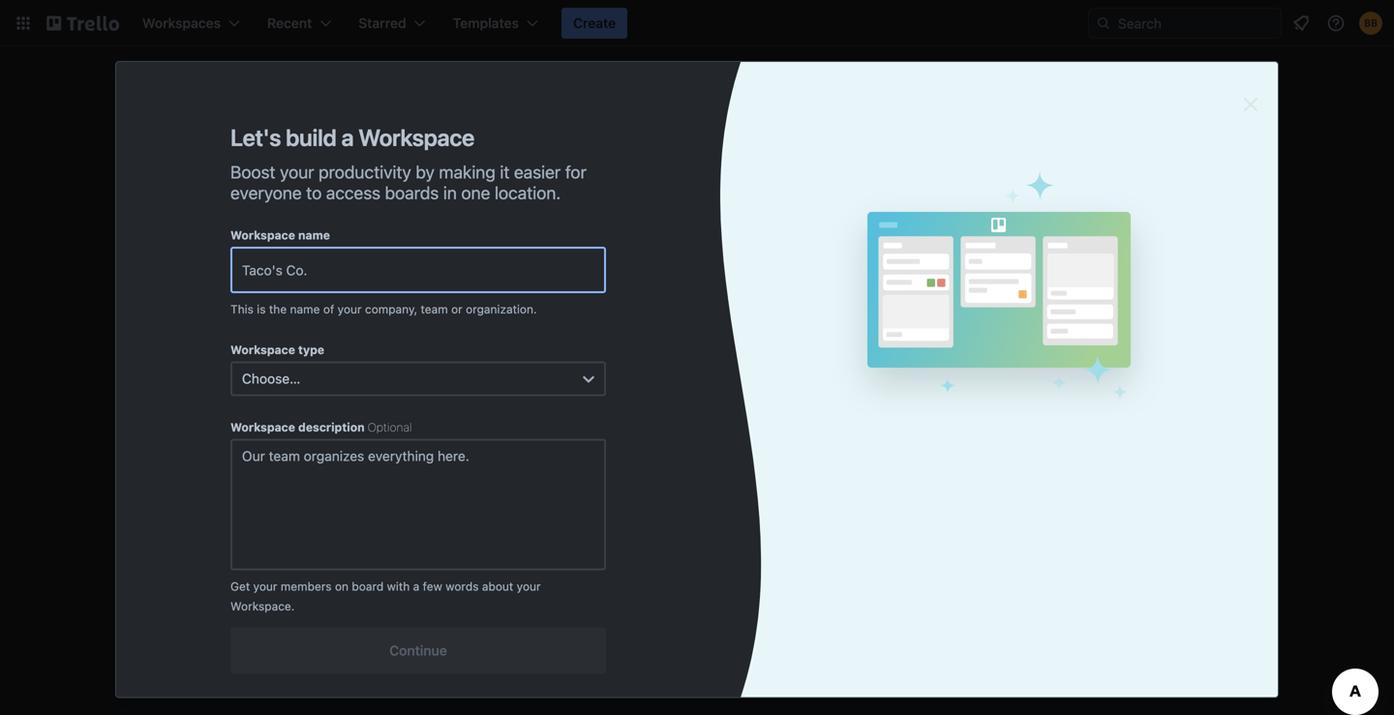 Task type: describe. For each thing, give the bounding box(es) containing it.
6
[[511, 566, 518, 579]]

1 vertical spatial workspace
[[286, 254, 355, 270]]

your up the workspace.
[[253, 580, 277, 593]]

1 horizontal spatial bob builder's workspace
[[505, 92, 724, 115]]

my trello board
[[1059, 401, 1175, 419]]

one
[[461, 182, 490, 203]]

1-
[[458, 401, 473, 419]]

let's build a workspace
[[230, 124, 474, 151]]

add image
[[375, 392, 398, 415]]

members
[[228, 395, 287, 411]]

get
[[230, 580, 250, 593]]

optional
[[368, 421, 412, 434]]

let's
[[230, 124, 281, 151]]

0 vertical spatial a
[[341, 124, 354, 151]]

open information menu image
[[1326, 14, 1346, 33]]

continue button
[[230, 628, 606, 674]]

trello
[[1085, 401, 1128, 419]]

0 horizontal spatial builder's
[[226, 254, 282, 270]]

0 horizontal spatial bob
[[197, 254, 222, 270]]

views
[[228, 361, 265, 377]]

to
[[306, 182, 322, 203]]

build
[[286, 124, 337, 151]]

create button
[[562, 8, 628, 39]]

everyone
[[230, 182, 302, 203]]

home
[[197, 172, 235, 188]]

description
[[298, 421, 365, 434]]

for
[[565, 162, 587, 182]]

team
[[421, 303, 448, 316]]

search image
[[1096, 15, 1111, 31]]

highlights link
[[158, 319, 406, 350]]

access
[[326, 182, 380, 203]]

members
[[281, 580, 332, 593]]

bob builder's workspace link
[[158, 245, 406, 280]]

0 vertical spatial name
[[298, 228, 330, 242]]

templates link
[[158, 124, 406, 159]]

0 vertical spatial builder's
[[545, 92, 623, 115]]

1
[[499, 401, 507, 419]]

get your members on board with a few words about your workspace.
[[230, 580, 541, 613]]

b
[[455, 94, 477, 134]]

Search field
[[1111, 9, 1281, 38]]

few
[[423, 580, 442, 593]]

easier
[[514, 162, 561, 182]]

productivity
[[319, 162, 411, 182]]

members link
[[158, 388, 406, 419]]

Our team organizes everything here. text field
[[230, 439, 606, 571]]

1-on-1 meeting agenda link
[[451, 392, 635, 485]]

boards for your boards
[[527, 361, 580, 379]]

starred
[[489, 181, 546, 199]]

boards for starred boards
[[550, 181, 602, 199]]

workspace.
[[230, 600, 295, 613]]

remaining
[[521, 566, 575, 579]]

starred boards
[[489, 181, 602, 199]]

1 horizontal spatial workspace
[[627, 92, 724, 115]]

with
[[387, 580, 410, 593]]

my
[[1059, 401, 1082, 419]]

your
[[489, 361, 524, 379]]

agenda
[[458, 420, 516, 438]]

home link
[[158, 163, 406, 198]]

boards inside boost your productivity by making it easier for everyone to access boards in one location.
[[385, 182, 439, 203]]



Task type: vqa. For each thing, say whether or not it's contained in the screenshot.
your inside Boost your productivity by making it easier for everyone to access boards in one location.
yes



Task type: locate. For each thing, give the bounding box(es) containing it.
this is the name of your company, team or organization.
[[230, 303, 537, 316]]

workspace for workspace description optional
[[230, 421, 295, 434]]

board inside get your members on board with a few words about your workspace.
[[352, 580, 384, 593]]

1 vertical spatial a
[[413, 580, 420, 593]]

name
[[298, 228, 330, 242], [290, 303, 320, 316]]

boards link
[[158, 284, 406, 315]]

this
[[230, 303, 254, 316]]

workspace for workspace name
[[230, 228, 295, 242]]

1 horizontal spatial board
[[1131, 401, 1175, 419]]

boards left in
[[385, 182, 439, 203]]

workspace up of at the left top of the page
[[286, 254, 355, 270]]

making
[[439, 162, 495, 182]]

0 vertical spatial workspace
[[627, 92, 724, 115]]

workspace
[[358, 124, 474, 151], [230, 228, 295, 242], [230, 343, 295, 357], [230, 421, 295, 434]]

words
[[446, 580, 479, 593]]

builder's
[[545, 92, 623, 115], [226, 254, 282, 270]]

workspace for workspace type
[[230, 343, 295, 357]]

my trello board link
[[1051, 392, 1236, 485]]

workspace down members
[[230, 421, 295, 434]]

1 horizontal spatial builder's
[[545, 92, 623, 115]]

a inside get your members on board with a few words about your workspace.
[[413, 580, 420, 593]]

choose…
[[242, 371, 300, 387]]

bob builder (bobbuilder40) image
[[1359, 12, 1383, 35]]

1 vertical spatial builder's
[[226, 254, 282, 270]]

location.
[[495, 182, 561, 203]]

it
[[500, 162, 510, 182]]

your down 6 remaining
[[517, 580, 541, 593]]

of
[[323, 303, 334, 316]]

create
[[573, 15, 616, 31]]

a right build
[[341, 124, 354, 151]]

boards up meeting
[[527, 361, 580, 379]]

0 vertical spatial bob
[[505, 92, 540, 115]]

is
[[257, 303, 266, 316]]

on
[[335, 580, 349, 593]]

6 remaining
[[511, 566, 575, 579]]

on-
[[473, 401, 499, 419]]

0 horizontal spatial a
[[341, 124, 354, 151]]

bob down workspaces
[[197, 254, 222, 270]]

1 horizontal spatial bob
[[505, 92, 540, 115]]

bob right "b"
[[505, 92, 540, 115]]

love link
[[851, 392, 1036, 485]]

workspace type
[[230, 343, 324, 357]]

workspace
[[627, 92, 724, 115], [286, 254, 355, 270]]

create a workspace image
[[375, 218, 398, 241]]

0 vertical spatial board
[[1131, 401, 1175, 419]]

workspace up by
[[358, 124, 474, 151]]

workspace description optional
[[230, 421, 412, 434]]

settings link
[[158, 423, 406, 454]]

boost
[[230, 162, 275, 182]]

bob builder's workspace down workspace name
[[197, 254, 355, 270]]

0 vertical spatial bob builder's workspace
[[505, 92, 724, 115]]

meeting
[[510, 401, 572, 419]]

1 vertical spatial bob builder's workspace
[[197, 254, 355, 270]]

primary element
[[0, 0, 1394, 46]]

boards
[[550, 181, 602, 199], [385, 182, 439, 203], [527, 361, 580, 379]]

type
[[298, 343, 324, 357]]

1 horizontal spatial a
[[413, 580, 420, 593]]

bob builder's workspace
[[505, 92, 724, 115], [197, 254, 355, 270]]

boost your productivity by making it easier for everyone to access boards in one location.
[[230, 162, 587, 203]]

your
[[280, 162, 314, 182], [338, 303, 362, 316], [253, 580, 277, 593], [517, 580, 541, 593]]

your boards
[[489, 361, 580, 379]]

1 vertical spatial board
[[352, 580, 384, 593]]

1 vertical spatial bob
[[197, 254, 222, 270]]

company,
[[365, 303, 417, 316]]

board
[[1131, 401, 1175, 419], [352, 580, 384, 593]]

your right of at the left top of the page
[[338, 303, 362, 316]]

love
[[859, 401, 889, 419]]

by
[[416, 162, 435, 182]]

highlights
[[228, 326, 291, 342]]

bob
[[505, 92, 540, 115], [197, 254, 222, 270]]

board right trello
[[1131, 401, 1175, 419]]

or
[[451, 303, 463, 316]]

name up bob builder's workspace link
[[298, 228, 330, 242]]

boards
[[228, 291, 272, 307]]

builder's up "for" at the top left of page
[[545, 92, 623, 115]]

1 vertical spatial name
[[290, 303, 320, 316]]

workspaces
[[170, 223, 240, 236]]

0 horizontal spatial board
[[352, 580, 384, 593]]

0 notifications image
[[1290, 12, 1313, 35]]

name left of at the left top of the page
[[290, 303, 320, 316]]

Workspace name text field
[[230, 247, 606, 293]]

boards right starred
[[550, 181, 602, 199]]

workspace up bob builder's workspace link
[[230, 228, 295, 242]]

workspace down primary element
[[627, 92, 724, 115]]

board right on
[[352, 580, 384, 593]]

views link
[[158, 353, 406, 384]]

a
[[341, 124, 354, 151], [413, 580, 420, 593]]

your inside boost your productivity by making it easier for everyone to access boards in one location.
[[280, 162, 314, 182]]

1-on-1 meeting agenda
[[458, 401, 572, 438]]

b button
[[437, 85, 495, 143]]

settings
[[228, 430, 280, 446]]

your down the templates link
[[280, 162, 314, 182]]

a left few
[[413, 580, 420, 593]]

0 horizontal spatial workspace
[[286, 254, 355, 270]]

the
[[269, 303, 287, 316]]

workspace down highlights
[[230, 343, 295, 357]]

about
[[482, 580, 513, 593]]

workspace name
[[230, 228, 330, 242]]

bob builder's workspace up "for" at the top left of page
[[505, 92, 724, 115]]

0 horizontal spatial bob builder's workspace
[[197, 254, 355, 270]]

templates
[[197, 133, 263, 149]]

organization.
[[466, 303, 537, 316]]

in
[[443, 182, 457, 203]]

builder's up boards
[[226, 254, 282, 270]]

continue
[[389, 643, 447, 659]]



